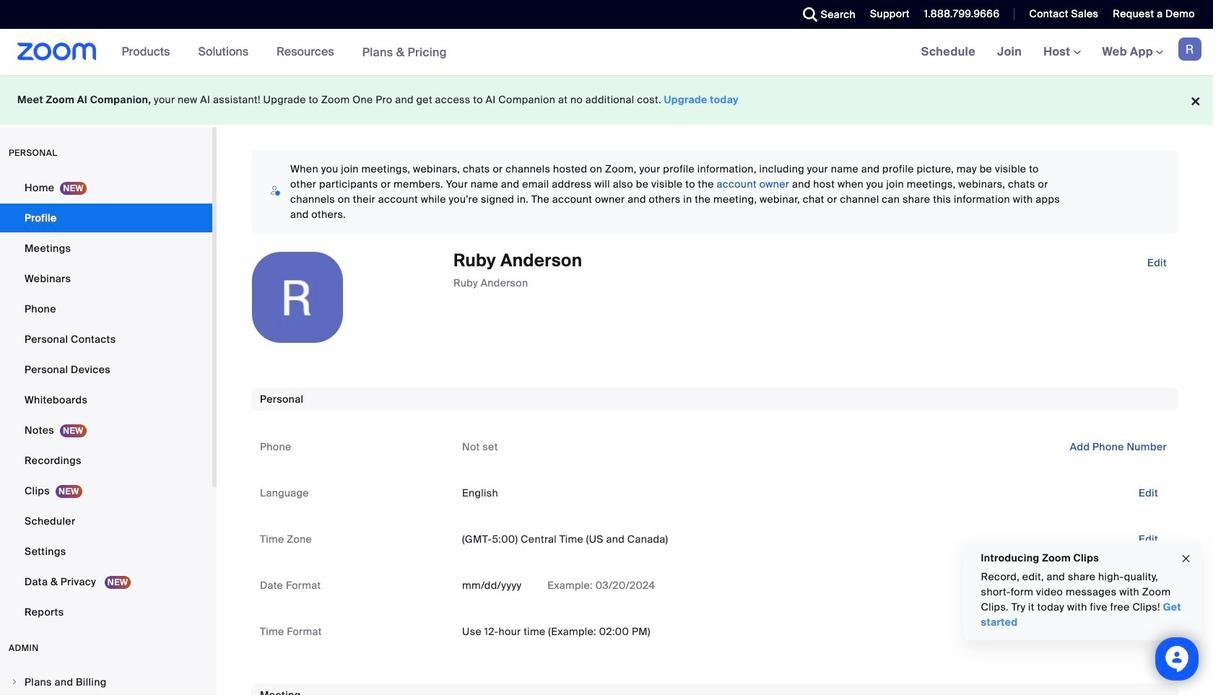 Task type: describe. For each thing, give the bounding box(es) containing it.
meetings navigation
[[911, 29, 1214, 76]]

edit user photo image
[[286, 291, 309, 304]]

personal menu menu
[[0, 173, 212, 628]]

right image
[[10, 678, 19, 687]]



Task type: locate. For each thing, give the bounding box(es) containing it.
user photo image
[[252, 252, 343, 343]]

menu item
[[0, 669, 212, 696]]

footer
[[0, 75, 1214, 125]]

zoom logo image
[[17, 43, 97, 61]]

banner
[[0, 29, 1214, 76]]

profile picture image
[[1179, 38, 1202, 61]]

close image
[[1181, 551, 1193, 567]]

product information navigation
[[111, 29, 458, 76]]



Task type: vqa. For each thing, say whether or not it's contained in the screenshot.
Zoom Logo
yes



